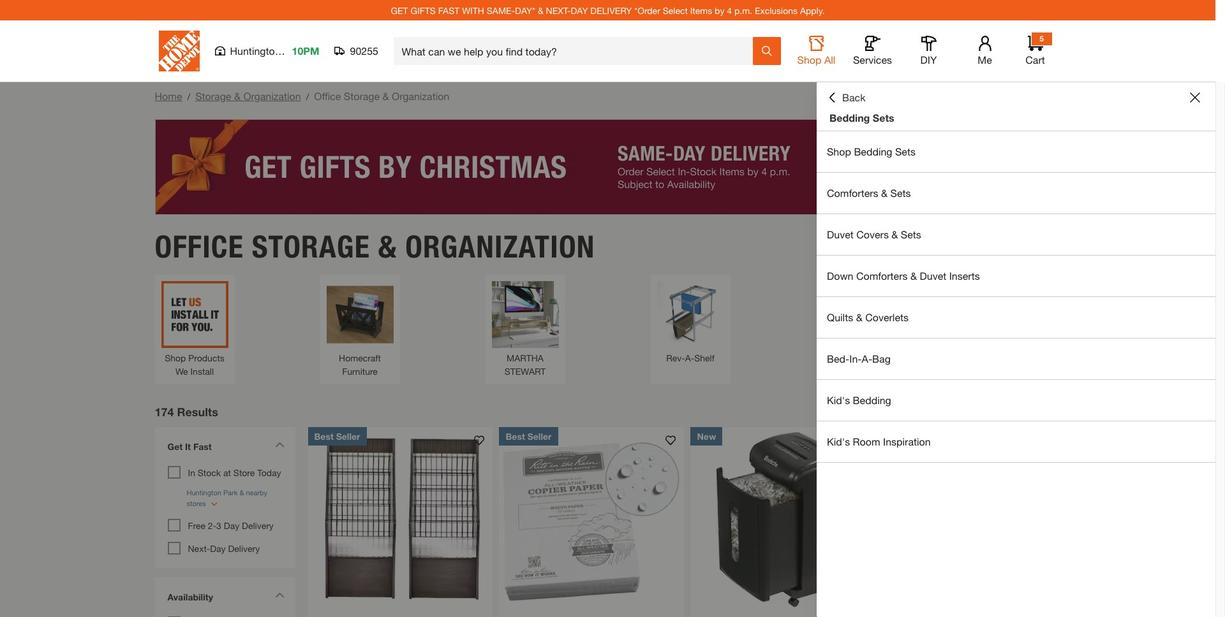 Task type: describe. For each thing, give the bounding box(es) containing it.
0 vertical spatial bedding
[[830, 112, 870, 124]]

at
[[223, 468, 231, 479]]

services button
[[853, 36, 893, 66]]

bed-in-a-bag link
[[817, 339, 1216, 380]]

rev a shelf image
[[657, 281, 724, 348]]

3
[[216, 521, 221, 531]]

coverlets
[[866, 312, 909, 324]]

homecraft
[[339, 353, 381, 364]]

martha stewart link
[[492, 281, 559, 378]]

quilts & coverlets
[[827, 312, 909, 324]]

shop for shop products we install
[[165, 353, 186, 364]]

rev-a-shelf
[[667, 353, 715, 364]]

down comforters & duvet inserts
[[827, 270, 980, 282]]

storage & organization link
[[195, 90, 301, 102]]

1 vertical spatial day
[[210, 544, 226, 554]]

next-day delivery
[[188, 544, 260, 554]]

down comforters & duvet inserts link
[[817, 256, 1216, 297]]

free
[[188, 521, 206, 531]]

diy button
[[909, 36, 950, 66]]

rev-
[[667, 353, 685, 364]]

kid's bedding
[[827, 395, 892, 407]]

shop for shop bedding sets
[[827, 146, 852, 158]]

availability
[[168, 592, 213, 603]]

wall mounted
[[829, 353, 884, 364]]

stock
[[198, 468, 221, 479]]

install
[[191, 366, 214, 377]]

huntington park
[[230, 45, 304, 57]]

kid's room inspiration
[[827, 436, 931, 448]]

2-
[[208, 521, 216, 531]]

quilts
[[827, 312, 854, 324]]

1 / from the left
[[187, 91, 190, 102]]

covers
[[857, 229, 889, 241]]

in
[[188, 468, 195, 479]]

sets up duvet covers & sets
[[891, 187, 911, 199]]

shop for shop all
[[798, 54, 822, 66]]

fast
[[438, 5, 460, 16]]

bedding sets
[[830, 112, 895, 124]]

gifts
[[411, 5, 436, 16]]

sets right covers
[[901, 229, 922, 241]]

bed-in-a-bag
[[827, 353, 891, 365]]

martha stewart image
[[492, 281, 559, 348]]

me
[[978, 54, 993, 66]]

30 l/7.9 gal. paper shredder cross cut document shredder for credit card/cd/junk mail shredder for office home image
[[691, 427, 876, 613]]

items
[[691, 5, 713, 16]]

1 vertical spatial comforters
[[857, 270, 908, 282]]

mounted
[[848, 353, 884, 364]]

down
[[827, 270, 854, 282]]

bedding for shop
[[854, 146, 893, 158]]

exclusions
[[755, 5, 798, 16]]

shop products we install image
[[161, 281, 228, 348]]

wall
[[829, 353, 845, 364]]

kid's for kid's bedding
[[827, 395, 850, 407]]

with
[[462, 5, 484, 16]]

select
[[663, 5, 688, 16]]

delivery
[[591, 5, 632, 16]]

duvet covers & sets
[[827, 229, 922, 241]]

martha
[[507, 353, 544, 364]]

cart
[[1026, 54, 1046, 66]]

martha stewart
[[505, 353, 546, 377]]

What can we help you find today? search field
[[402, 38, 752, 64]]

10pm
[[292, 45, 320, 57]]

best seller for all-weather 8-1/2 in. x 11 in. 20 lbs. bulk copier paper, white (500-sheet pack) image at the bottom of page
[[506, 431, 552, 442]]

all
[[825, 54, 836, 66]]

bed-
[[827, 353, 850, 365]]

in stock at store today
[[188, 468, 281, 479]]

furniture
[[342, 366, 378, 377]]

in stock at store today link
[[188, 468, 281, 479]]

home
[[155, 90, 182, 102]]

duvet covers & sets link
[[817, 215, 1216, 255]]

office storage & organization
[[155, 228, 595, 265]]

free 2-3 day delivery
[[188, 521, 274, 531]]

wooden free standing 6-tier display literature brochure magazine rack in black (2-pack) image
[[308, 427, 493, 613]]

services
[[854, 54, 893, 66]]

the home depot logo image
[[159, 31, 200, 72]]

next-day delivery link
[[188, 544, 260, 554]]

by
[[715, 5, 725, 16]]

back
[[843, 91, 866, 103]]

0 vertical spatial duvet
[[827, 229, 854, 241]]

inspiration
[[884, 436, 931, 448]]

store
[[234, 468, 255, 479]]

park
[[284, 45, 304, 57]]

best for all-weather 8-1/2 in. x 11 in. 20 lbs. bulk copier paper, white (500-sheet pack) image at the bottom of page
[[506, 431, 525, 442]]

shelf
[[695, 353, 715, 364]]

1 vertical spatial delivery
[[228, 544, 260, 554]]

1 vertical spatial office
[[155, 228, 244, 265]]

90255 button
[[335, 45, 379, 57]]

availability link
[[161, 584, 289, 614]]

cx8 crosscut shredder image
[[883, 427, 1068, 613]]

quilts & coverlets link
[[817, 298, 1216, 338]]



Task type: locate. For each thing, give the bounding box(es) containing it.
duvet
[[827, 229, 854, 241], [920, 270, 947, 282]]

it
[[185, 441, 191, 452]]

homecraft furniture image
[[327, 281, 394, 348]]

4
[[727, 5, 732, 16]]

fast
[[193, 441, 212, 452]]

bedding down back button
[[830, 112, 870, 124]]

1 horizontal spatial best seller
[[506, 431, 552, 442]]

1 horizontal spatial /
[[306, 91, 309, 102]]

0 horizontal spatial office
[[155, 228, 244, 265]]

storage
[[195, 90, 231, 102], [344, 90, 380, 102], [252, 228, 370, 265]]

we
[[176, 366, 188, 377]]

bedding down 'bedding sets'
[[854, 146, 893, 158]]

shop all button
[[796, 36, 837, 66]]

1 best seller from the left
[[314, 431, 360, 442]]

diy
[[921, 54, 937, 66]]

homecraft furniture
[[339, 353, 381, 377]]

kid's for kid's room inspiration
[[827, 436, 850, 448]]

same-
[[487, 5, 515, 16]]

1 best from the left
[[314, 431, 334, 442]]

90255
[[350, 45, 379, 57]]

1 vertical spatial shop
[[827, 146, 852, 158]]

shop all
[[798, 54, 836, 66]]

shop products we install link
[[161, 281, 228, 378]]

stewart
[[505, 366, 546, 377]]

p.m.
[[735, 5, 753, 16]]

2 seller from the left
[[528, 431, 552, 442]]

comforters down shop bedding sets
[[827, 187, 879, 199]]

0 horizontal spatial a-
[[685, 353, 695, 364]]

homecraft furniture link
[[327, 281, 394, 378]]

shop inside button
[[798, 54, 822, 66]]

kid's left room
[[827, 436, 850, 448]]

1 seller from the left
[[336, 431, 360, 442]]

*order
[[635, 5, 661, 16]]

home / storage & organization / office storage & organization
[[155, 90, 450, 102]]

huntington
[[230, 45, 281, 57]]

2 best seller from the left
[[506, 431, 552, 442]]

1 vertical spatial duvet
[[920, 270, 947, 282]]

best
[[314, 431, 334, 442], [506, 431, 525, 442]]

shop products we install
[[165, 353, 225, 377]]

kid's down bed-
[[827, 395, 850, 407]]

seller for the wooden free standing 6-tier display literature brochure magazine rack in black (2-pack) image
[[336, 431, 360, 442]]

shop inside shop products we install
[[165, 353, 186, 364]]

me button
[[965, 36, 1006, 66]]

shop
[[798, 54, 822, 66], [827, 146, 852, 158], [165, 353, 186, 364]]

1 horizontal spatial office
[[314, 90, 341, 102]]

get it fast link
[[161, 434, 289, 463]]

get
[[391, 5, 408, 16]]

2 vertical spatial shop
[[165, 353, 186, 364]]

&
[[538, 5, 544, 16], [234, 90, 241, 102], [383, 90, 389, 102], [882, 187, 888, 199], [378, 228, 397, 265], [892, 229, 899, 241], [911, 270, 917, 282], [857, 312, 863, 324]]

0 horizontal spatial best seller
[[314, 431, 360, 442]]

kid's bedding link
[[817, 381, 1216, 421]]

kid's room inspiration link
[[817, 422, 1216, 463]]

menu containing shop bedding sets
[[817, 132, 1216, 463]]

174
[[155, 405, 174, 419]]

sponsored banner image
[[155, 119, 1061, 215]]

bag
[[873, 353, 891, 365]]

drawer close image
[[1191, 93, 1201, 103]]

delivery
[[242, 521, 274, 531], [228, 544, 260, 554]]

1 horizontal spatial best
[[506, 431, 525, 442]]

1 vertical spatial bedding
[[854, 146, 893, 158]]

back button
[[827, 91, 866, 104]]

0 vertical spatial comforters
[[827, 187, 879, 199]]

in-
[[850, 353, 862, 365]]

office supplies image
[[988, 281, 1055, 348]]

duvet left inserts
[[920, 270, 947, 282]]

0 vertical spatial kid's
[[827, 395, 850, 407]]

get gifts fast with same-day* & next-day delivery *order select items by 4 p.m. exclusions apply.
[[391, 5, 825, 16]]

seller for all-weather 8-1/2 in. x 11 in. 20 lbs. bulk copier paper, white (500-sheet pack) image at the bottom of page
[[528, 431, 552, 442]]

free 2-3 day delivery link
[[188, 521, 274, 531]]

day
[[571, 5, 588, 16]]

5
[[1040, 34, 1044, 43]]

2 best from the left
[[506, 431, 525, 442]]

2 / from the left
[[306, 91, 309, 102]]

next-
[[188, 544, 210, 554]]

inserts
[[950, 270, 980, 282]]

2 vertical spatial bedding
[[853, 395, 892, 407]]

day*
[[515, 5, 536, 16]]

1 horizontal spatial duvet
[[920, 270, 947, 282]]

wall mounted image
[[823, 281, 890, 348]]

day
[[224, 521, 240, 531], [210, 544, 226, 554]]

best seller for the wooden free standing 6-tier display literature brochure magazine rack in black (2-pack) image
[[314, 431, 360, 442]]

shop up "we"
[[165, 353, 186, 364]]

menu
[[817, 132, 1216, 463]]

shop down 'bedding sets'
[[827, 146, 852, 158]]

day right 3
[[224, 521, 240, 531]]

duvet left covers
[[827, 229, 854, 241]]

comforters & sets link
[[817, 173, 1216, 214]]

shop bedding sets link
[[817, 132, 1216, 172]]

best for the wooden free standing 6-tier display literature brochure magazine rack in black (2-pack) image
[[314, 431, 334, 442]]

shop left all on the right top of the page
[[798, 54, 822, 66]]

cart 5
[[1026, 34, 1046, 66]]

office
[[314, 90, 341, 102], [155, 228, 244, 265]]

0 vertical spatial day
[[224, 521, 240, 531]]

bedding up room
[[853, 395, 892, 407]]

1 horizontal spatial shop
[[798, 54, 822, 66]]

2 kid's from the top
[[827, 436, 850, 448]]

1 horizontal spatial a-
[[862, 353, 873, 365]]

room
[[853, 436, 881, 448]]

results
[[177, 405, 218, 419]]

0 horizontal spatial shop
[[165, 353, 186, 364]]

2 horizontal spatial shop
[[827, 146, 852, 158]]

sets up comforters & sets
[[896, 146, 916, 158]]

0 horizontal spatial best
[[314, 431, 334, 442]]

0 horizontal spatial /
[[187, 91, 190, 102]]

rev-a-shelf link
[[657, 281, 724, 365]]

0 horizontal spatial seller
[[336, 431, 360, 442]]

sets
[[873, 112, 895, 124], [896, 146, 916, 158], [891, 187, 911, 199], [901, 229, 922, 241]]

seller
[[336, 431, 360, 442], [528, 431, 552, 442]]

all-weather 8-1/2 in. x 11 in. 20 lbs. bulk copier paper, white (500-sheet pack) image
[[500, 427, 685, 613]]

comforters right the down
[[857, 270, 908, 282]]

feedback link image
[[1209, 216, 1226, 285]]

/ down 10pm at the top
[[306, 91, 309, 102]]

shop bedding sets
[[827, 146, 916, 158]]

apply.
[[801, 5, 825, 16]]

comforters
[[827, 187, 879, 199], [857, 270, 908, 282]]

day down 3
[[210, 544, 226, 554]]

get it fast
[[168, 441, 212, 452]]

0 vertical spatial office
[[314, 90, 341, 102]]

/
[[187, 91, 190, 102], [306, 91, 309, 102]]

today
[[257, 468, 281, 479]]

1 kid's from the top
[[827, 395, 850, 407]]

bedding for kid's
[[853, 395, 892, 407]]

1 horizontal spatial seller
[[528, 431, 552, 442]]

kid's
[[827, 395, 850, 407], [827, 436, 850, 448]]

0 vertical spatial delivery
[[242, 521, 274, 531]]

new
[[697, 431, 716, 442]]

sets up shop bedding sets
[[873, 112, 895, 124]]

0 vertical spatial shop
[[798, 54, 822, 66]]

delivery down free 2-3 day delivery
[[228, 544, 260, 554]]

/ right home
[[187, 91, 190, 102]]

a-
[[685, 353, 695, 364], [862, 353, 873, 365]]

1 vertical spatial kid's
[[827, 436, 850, 448]]

next-
[[546, 5, 571, 16]]

get
[[168, 441, 183, 452]]

delivery right 3
[[242, 521, 274, 531]]

0 horizontal spatial duvet
[[827, 229, 854, 241]]



Task type: vqa. For each thing, say whether or not it's contained in the screenshot.
"day*"
yes



